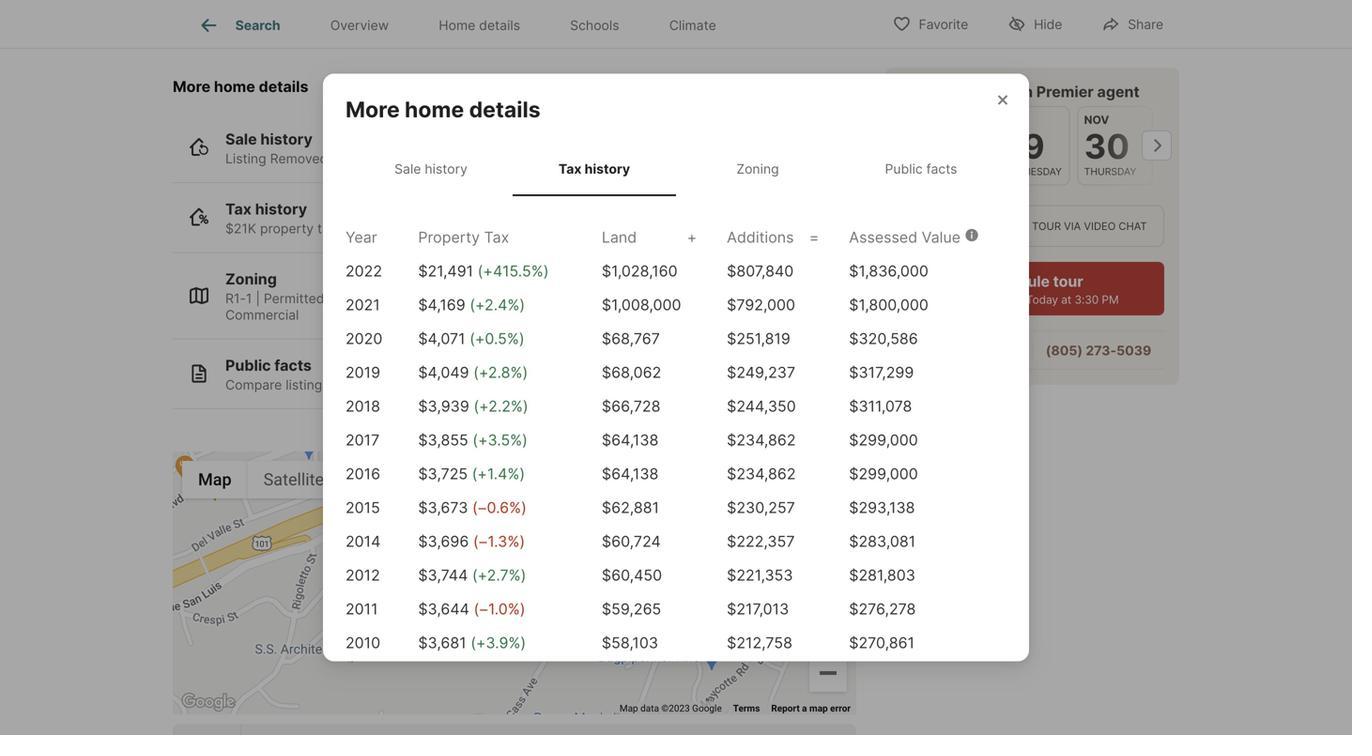 Task type: describe. For each thing, give the bounding box(es) containing it.
2022 inside more home details dialog
[[346, 262, 382, 280]]

$60,450
[[602, 566, 662, 584]]

property tax
[[418, 228, 509, 246]]

$21,491 (+415.5%)
[[418, 262, 549, 280]]

tax history $21k property taxes paid in 2022
[[225, 200, 432, 237]]

(−1.0%)
[[474, 600, 526, 618]]

with
[[938, 83, 970, 101]]

home inside 'element'
[[405, 96, 464, 122]]

history for sale history
[[425, 161, 468, 177]]

sale for sale history
[[395, 161, 421, 177]]

$320,586
[[849, 329, 918, 348]]

ask a question
[[919, 343, 1014, 359]]

$1,028,160
[[602, 262, 678, 280]]

(+2.2%)
[[474, 397, 529, 415]]

additions
[[727, 228, 794, 246]]

ask
[[919, 343, 944, 359]]

$4,071
[[418, 329, 465, 348]]

premier
[[1037, 83, 1094, 101]]

2014
[[346, 532, 381, 551]]

directions button
[[729, 463, 808, 488]]

question
[[957, 343, 1014, 359]]

public for public facts
[[885, 161, 923, 177]]

person
[[959, 220, 1002, 232]]

list box containing tour in person
[[901, 205, 1165, 247]]

schedule
[[982, 273, 1050, 291]]

$4,169
[[418, 296, 466, 314]]

+
[[687, 228, 697, 246]]

zoning for zoning r1-1 | permitted: single-family, two-family, multi-family, adu, commercial
[[225, 270, 277, 288]]

overview
[[330, 17, 389, 33]]

map for map data ©2023 google
[[620, 703, 638, 714]]

$293,138
[[849, 499, 915, 517]]

error
[[830, 703, 851, 714]]

2010
[[346, 634, 380, 652]]

map button
[[182, 461, 248, 499]]

single-
[[332, 291, 376, 307]]

nov
[[1084, 113, 1110, 127]]

$3,696
[[418, 532, 469, 551]]

$3,681
[[418, 634, 467, 652]]

(+2.8%)
[[473, 363, 528, 382]]

r1-
[[225, 291, 246, 307]]

$3,673 (−0.6%)
[[418, 499, 527, 517]]

2 family, from the left
[[455, 291, 498, 307]]

$221,353
[[727, 566, 793, 584]]

facts for public facts
[[927, 161, 958, 177]]

climate tab
[[644, 3, 741, 48]]

listing
[[225, 151, 266, 167]]

(+2.7%)
[[472, 566, 526, 584]]

$792,000
[[727, 296, 796, 314]]

$3,644
[[418, 600, 470, 618]]

today
[[1026, 293, 1059, 307]]

$299,000 for $3,725 (+1.4%)
[[849, 465, 918, 483]]

$64,138 for $3,725 (+1.4%)
[[602, 465, 659, 483]]

(+2.4%)
[[470, 296, 525, 314]]

0 vertical spatial more home details
[[173, 77, 308, 96]]

$3,855
[[418, 431, 468, 449]]

menu bar containing map
[[182, 461, 340, 499]]

(805) 273-5039
[[1046, 343, 1152, 359]]

$3,673
[[418, 499, 468, 517]]

273-
[[1086, 343, 1117, 359]]

2011
[[346, 600, 378, 618]]

property
[[260, 221, 314, 237]]

$249,237
[[727, 363, 796, 382]]

directions
[[754, 469, 803, 481]]

property
[[418, 228, 480, 246]]

tuesday
[[920, 166, 964, 178]]

$1,800,000
[[849, 296, 929, 314]]

(−1.3%)
[[473, 532, 525, 551]]

zoning tab
[[676, 146, 840, 192]]

overview tab
[[305, 3, 414, 48]]

$3,744 (+2.7%)
[[418, 566, 526, 584]]

29
[[1002, 126, 1045, 167]]

0 horizontal spatial home
[[214, 77, 255, 96]]

in inside the tax history $21k property taxes paid in 2022
[[385, 221, 396, 237]]

$64,138 for $3,855 (+3.5%)
[[602, 431, 659, 449]]

on
[[332, 151, 347, 167]]

$68,767
[[602, 329, 660, 348]]

(+0.5%)
[[470, 329, 525, 348]]

removed
[[270, 151, 328, 167]]

schools
[[570, 17, 619, 33]]

next
[[946, 293, 971, 307]]

5039
[[1117, 343, 1152, 359]]

$4,169 (+2.4%)
[[418, 296, 525, 314]]

history for tax history
[[585, 161, 630, 177]]

$58,103
[[602, 634, 658, 652]]

public facts tab
[[840, 146, 1003, 192]]

nov 30 thursday
[[1084, 113, 1137, 178]]

climate
[[669, 17, 716, 33]]

tour
[[1053, 273, 1084, 291]]

$212,758
[[727, 634, 793, 652]]

tax for tax history $21k property taxes paid in 2022
[[225, 200, 252, 218]]

2022 inside the tax history $21k property taxes paid in 2022
[[400, 221, 432, 237]]

a for ask a question
[[947, 343, 954, 359]]

3:30
[[1075, 293, 1099, 307]]

$251,819
[[727, 329, 791, 348]]

refreshed
[[431, 377, 491, 393]]

next image
[[1142, 131, 1172, 161]]

record,
[[383, 377, 427, 393]]

multi-
[[502, 291, 538, 307]]

$807,840
[[727, 262, 794, 280]]

map data ©2023 google
[[620, 703, 722, 714]]

schools tab
[[545, 3, 644, 48]]

assessed
[[849, 228, 918, 246]]

a for report a map error
[[802, 703, 807, 714]]

sale for sale history listing removed on november 09, 2023
[[225, 130, 257, 148]]

more inside 'element'
[[346, 96, 400, 122]]

available:
[[974, 293, 1023, 307]]

tax for tax history
[[559, 161, 582, 177]]

report
[[771, 703, 800, 714]]



Task type: locate. For each thing, give the bounding box(es) containing it.
1 horizontal spatial tax
[[484, 228, 509, 246]]

$1,836,000
[[849, 262, 929, 280]]

map for map
[[198, 470, 232, 490]]

history inside "sale history listing removed on november 09, 2023"
[[261, 130, 313, 148]]

$59,265
[[602, 600, 661, 618]]

public for public facts compare listing to public record, refreshed 10/25/2023
[[225, 356, 271, 375]]

$3,939
[[418, 397, 469, 415]]

street
[[653, 469, 682, 481]]

tax history tab
[[513, 146, 676, 192]]

in right paid
[[385, 221, 396, 237]]

details up 2023
[[469, 96, 541, 122]]

tour for tour in person
[[914, 220, 943, 232]]

tour for tour via video chat
[[1032, 220, 1061, 232]]

map left data
[[620, 703, 638, 714]]

to
[[326, 377, 339, 393]]

1 vertical spatial tab list
[[346, 142, 1007, 196]]

sale up listing
[[225, 130, 257, 148]]

more up "sale history listing removed on november 09, 2023"
[[346, 96, 400, 122]]

details down search
[[259, 77, 308, 96]]

0 vertical spatial $234,862
[[727, 431, 796, 449]]

home up 09, on the left
[[405, 96, 464, 122]]

2015
[[346, 499, 380, 517]]

1 vertical spatial public
[[225, 356, 271, 375]]

more down search link
[[173, 77, 211, 96]]

1 horizontal spatial zoning
[[737, 161, 779, 177]]

adu,
[[585, 291, 617, 307]]

agent
[[1098, 83, 1140, 101]]

paid
[[355, 221, 381, 237]]

street view button
[[627, 463, 714, 488]]

value
[[922, 228, 961, 246]]

$3,681 (+3.9%)
[[418, 634, 526, 652]]

2021
[[346, 296, 380, 314]]

0 horizontal spatial facts
[[275, 356, 312, 375]]

details inside 'element'
[[469, 96, 541, 122]]

tab list inside more home details dialog
[[346, 142, 1007, 196]]

0 horizontal spatial more
[[173, 77, 211, 96]]

$68,062
[[602, 363, 662, 382]]

09,
[[419, 151, 439, 167]]

satellite
[[264, 470, 324, 490]]

home down search link
[[214, 77, 255, 96]]

at
[[1062, 293, 1072, 307]]

sale history
[[395, 161, 468, 177]]

tab list containing search
[[173, 0, 756, 48]]

$64,138 up $62,881
[[602, 465, 659, 483]]

more home details dialog
[[323, 74, 1029, 733]]

$66,728
[[602, 397, 661, 415]]

tour
[[901, 83, 934, 101], [914, 220, 943, 232], [1032, 220, 1061, 232]]

history right november at left
[[425, 161, 468, 177]]

$64,138 down $66,728 in the left bottom of the page
[[602, 431, 659, 449]]

history up property at the top
[[255, 200, 307, 218]]

0 vertical spatial $64,138
[[602, 431, 659, 449]]

in left person
[[946, 220, 956, 232]]

(+3.5%)
[[473, 431, 528, 449]]

sale inside "sale history listing removed on november 09, 2023"
[[225, 130, 257, 148]]

details right home
[[479, 17, 520, 33]]

terms
[[733, 703, 760, 714]]

30
[[1084, 126, 1130, 167]]

2018
[[346, 397, 380, 415]]

0 vertical spatial public
[[885, 161, 923, 177]]

tab list
[[173, 0, 756, 48], [346, 142, 1007, 196]]

zoning up 1 at the top
[[225, 270, 277, 288]]

$281,803
[[849, 566, 916, 584]]

$62,881
[[602, 499, 659, 517]]

sale left 2023
[[395, 161, 421, 177]]

$234,862 for (+1.4%)
[[727, 465, 796, 483]]

1 vertical spatial home
[[405, 96, 464, 122]]

0 vertical spatial tab list
[[173, 0, 756, 48]]

2 $234,862 from the top
[[727, 465, 796, 483]]

0 vertical spatial 2022
[[400, 221, 432, 237]]

0 vertical spatial more
[[173, 77, 211, 96]]

home
[[214, 77, 255, 96], [405, 96, 464, 122]]

1 horizontal spatial family,
[[455, 291, 498, 307]]

history up land
[[585, 161, 630, 177]]

a left map
[[802, 703, 807, 714]]

tour left with
[[901, 83, 934, 101]]

0 vertical spatial map
[[198, 470, 232, 490]]

0 horizontal spatial in
[[385, 221, 396, 237]]

history
[[261, 130, 313, 148], [425, 161, 468, 177], [585, 161, 630, 177], [255, 200, 307, 218]]

10/25/2023
[[495, 377, 567, 393]]

tax inside the tax history $21k property taxes paid in 2022
[[225, 200, 252, 218]]

2023
[[442, 151, 475, 167]]

3 family, from the left
[[538, 291, 582, 307]]

1 vertical spatial details
[[259, 77, 308, 96]]

1 vertical spatial more
[[346, 96, 400, 122]]

home details
[[439, 17, 520, 33]]

listing
[[286, 377, 322, 393]]

0 vertical spatial facts
[[927, 161, 958, 177]]

1 horizontal spatial a
[[947, 343, 954, 359]]

assessed value
[[849, 228, 961, 246]]

favorite button
[[877, 4, 984, 43]]

zoning inside zoning r1-1 | permitted: single-family, two-family, multi-family, adu, commercial
[[225, 270, 277, 288]]

(+415.5%)
[[478, 262, 549, 280]]

taxes
[[317, 221, 351, 237]]

1 vertical spatial zoning
[[225, 270, 277, 288]]

home details tab
[[414, 3, 545, 48]]

$234,862 up $230,257
[[727, 465, 796, 483]]

history for tax history $21k property taxes paid in 2022
[[255, 200, 307, 218]]

0 vertical spatial a
[[973, 83, 982, 101]]

0 vertical spatial sale
[[225, 130, 257, 148]]

1 horizontal spatial 2022
[[400, 221, 432, 237]]

details inside tab
[[479, 17, 520, 33]]

$276,278
[[849, 600, 916, 618]]

$3,725
[[418, 465, 468, 483]]

family, left adu,
[[538, 291, 582, 307]]

0 vertical spatial home
[[214, 77, 255, 96]]

2022 up single-
[[346, 262, 382, 280]]

redfin
[[986, 83, 1033, 101]]

zoning up additions
[[737, 161, 779, 177]]

zoning for zoning
[[737, 161, 779, 177]]

google image
[[178, 690, 240, 715]]

family, down the $21,491 (+415.5%)
[[455, 291, 498, 307]]

history for sale history listing removed on november 09, 2023
[[261, 130, 313, 148]]

None button
[[912, 105, 987, 186], [995, 106, 1070, 185], [1078, 106, 1153, 185], [912, 105, 987, 186], [995, 106, 1070, 185], [1078, 106, 1153, 185]]

facts inside the public facts compare listing to public record, refreshed 10/25/2023
[[275, 356, 312, 375]]

0 horizontal spatial a
[[802, 703, 807, 714]]

search link
[[198, 14, 280, 37]]

sale history listing removed on november 09, 2023
[[225, 130, 475, 167]]

share
[[1128, 16, 1164, 32]]

1 vertical spatial a
[[947, 343, 954, 359]]

1 vertical spatial $299,000
[[849, 465, 918, 483]]

1 vertical spatial $234,862
[[727, 465, 796, 483]]

map inside popup button
[[198, 470, 232, 490]]

facts
[[927, 161, 958, 177], [275, 356, 312, 375]]

1 vertical spatial facts
[[275, 356, 312, 375]]

more home details up 09, on the left
[[346, 96, 541, 122]]

$3,644 (−1.0%)
[[418, 600, 526, 618]]

tour with a redfin premier agent
[[901, 83, 1140, 101]]

a right with
[[973, 83, 982, 101]]

facts inside tab
[[927, 161, 958, 177]]

$60,724
[[602, 532, 661, 551]]

0 vertical spatial details
[[479, 17, 520, 33]]

0 vertical spatial zoning
[[737, 161, 779, 177]]

history inside 'tab'
[[585, 161, 630, 177]]

more home details inside 'element'
[[346, 96, 541, 122]]

more home details down search link
[[173, 77, 308, 96]]

|
[[256, 291, 260, 307]]

via
[[1064, 220, 1081, 232]]

zoning inside zoning tab
[[737, 161, 779, 177]]

tab list up the more home details 'element' in the left of the page
[[173, 0, 756, 48]]

1 horizontal spatial more home details
[[346, 96, 541, 122]]

history up removed
[[261, 130, 313, 148]]

$4,071 (+0.5%)
[[418, 329, 525, 348]]

(+3.9%)
[[471, 634, 526, 652]]

tax
[[559, 161, 582, 177], [225, 200, 252, 218], [484, 228, 509, 246]]

0 horizontal spatial family,
[[376, 291, 419, 307]]

tab list up +
[[346, 142, 1007, 196]]

1 horizontal spatial map
[[620, 703, 638, 714]]

tour left via
[[1032, 220, 1061, 232]]

$299,000 up $293,138
[[849, 465, 918, 483]]

2 $299,000 from the top
[[849, 465, 918, 483]]

more home details
[[173, 77, 308, 96], [346, 96, 541, 122]]

home
[[439, 17, 476, 33]]

$230,257
[[727, 499, 795, 517]]

1 horizontal spatial sale
[[395, 161, 421, 177]]

1 $299,000 from the top
[[849, 431, 918, 449]]

permitted:
[[264, 291, 328, 307]]

map
[[810, 703, 828, 714]]

family, left two-
[[376, 291, 419, 307]]

public inside the public facts compare listing to public record, refreshed 10/25/2023
[[225, 356, 271, 375]]

1 horizontal spatial more
[[346, 96, 400, 122]]

1 vertical spatial $64,138
[[602, 465, 659, 483]]

$234,862
[[727, 431, 796, 449], [727, 465, 796, 483]]

2022
[[400, 221, 432, 237], [346, 262, 382, 280]]

family,
[[376, 291, 419, 307], [455, 291, 498, 307], [538, 291, 582, 307]]

(−0.6%)
[[472, 499, 527, 517]]

2 vertical spatial tax
[[484, 228, 509, 246]]

0 vertical spatial $299,000
[[849, 431, 918, 449]]

pm
[[1102, 293, 1119, 307]]

2 vertical spatial a
[[802, 703, 807, 714]]

tour left person
[[914, 220, 943, 232]]

satellite button
[[248, 461, 340, 499]]

history inside the tax history $21k property taxes paid in 2022
[[255, 200, 307, 218]]

$222,357
[[727, 532, 795, 551]]

0 horizontal spatial tax
[[225, 200, 252, 218]]

tab list containing sale history
[[346, 142, 1007, 196]]

tax inside 'tab'
[[559, 161, 582, 177]]

1 vertical spatial more home details
[[346, 96, 541, 122]]

facts for public facts compare listing to public record, refreshed 10/25/2023
[[275, 356, 312, 375]]

tax history
[[559, 161, 630, 177]]

map region
[[51, 406, 1012, 735]]

2020
[[346, 329, 383, 348]]

menu bar
[[182, 461, 340, 499]]

(+1.4%)
[[472, 465, 525, 483]]

sale history tab
[[349, 146, 513, 192]]

$299,000
[[849, 431, 918, 449], [849, 465, 918, 483]]

map
[[198, 470, 232, 490], [620, 703, 638, 714]]

favorite
[[919, 16, 968, 32]]

0 horizontal spatial sale
[[225, 130, 257, 148]]

0 horizontal spatial zoning
[[225, 270, 277, 288]]

1 horizontal spatial home
[[405, 96, 464, 122]]

more home details element
[[346, 74, 563, 123]]

1 vertical spatial map
[[620, 703, 638, 714]]

$299,000 down $311,078
[[849, 431, 918, 449]]

2022 right paid
[[400, 221, 432, 237]]

1 vertical spatial 2022
[[346, 262, 382, 280]]

0 horizontal spatial more home details
[[173, 77, 308, 96]]

$299,000 for $3,855 (+3.5%)
[[849, 431, 918, 449]]

1 horizontal spatial in
[[946, 220, 956, 232]]

map left satellite
[[198, 470, 232, 490]]

1 $64,138 from the top
[[602, 431, 659, 449]]

data
[[641, 703, 659, 714]]

1 horizontal spatial public
[[885, 161, 923, 177]]

$4,049 (+2.8%)
[[418, 363, 528, 382]]

2 horizontal spatial a
[[973, 83, 982, 101]]

tour for tour with a redfin premier agent
[[901, 83, 934, 101]]

a right ask
[[947, 343, 954, 359]]

compare
[[225, 377, 282, 393]]

2 $64,138 from the top
[[602, 465, 659, 483]]

2 horizontal spatial family,
[[538, 291, 582, 307]]

public inside tab
[[885, 161, 923, 177]]

$217,013
[[727, 600, 789, 618]]

$3,744
[[418, 566, 468, 584]]

1 vertical spatial sale
[[395, 161, 421, 177]]

0 horizontal spatial 2022
[[346, 262, 382, 280]]

1 vertical spatial tax
[[225, 200, 252, 218]]

0 vertical spatial tax
[[559, 161, 582, 177]]

$234,862 down $244,350
[[727, 431, 796, 449]]

$311,078
[[849, 397, 912, 415]]

1 family, from the left
[[376, 291, 419, 307]]

history inside tab
[[425, 161, 468, 177]]

$234,862 for (+3.5%)
[[727, 431, 796, 449]]

zoning r1-1 | permitted: single-family, two-family, multi-family, adu, commercial
[[225, 270, 617, 323]]

list box
[[901, 205, 1165, 247]]

2 horizontal spatial tax
[[559, 161, 582, 177]]

0 horizontal spatial map
[[198, 470, 232, 490]]

0 horizontal spatial public
[[225, 356, 271, 375]]

1 horizontal spatial facts
[[927, 161, 958, 177]]

2 vertical spatial details
[[469, 96, 541, 122]]

sale inside tab
[[395, 161, 421, 177]]

1 $234,862 from the top
[[727, 431, 796, 449]]



Task type: vqa. For each thing, say whether or not it's contained in the screenshot.


